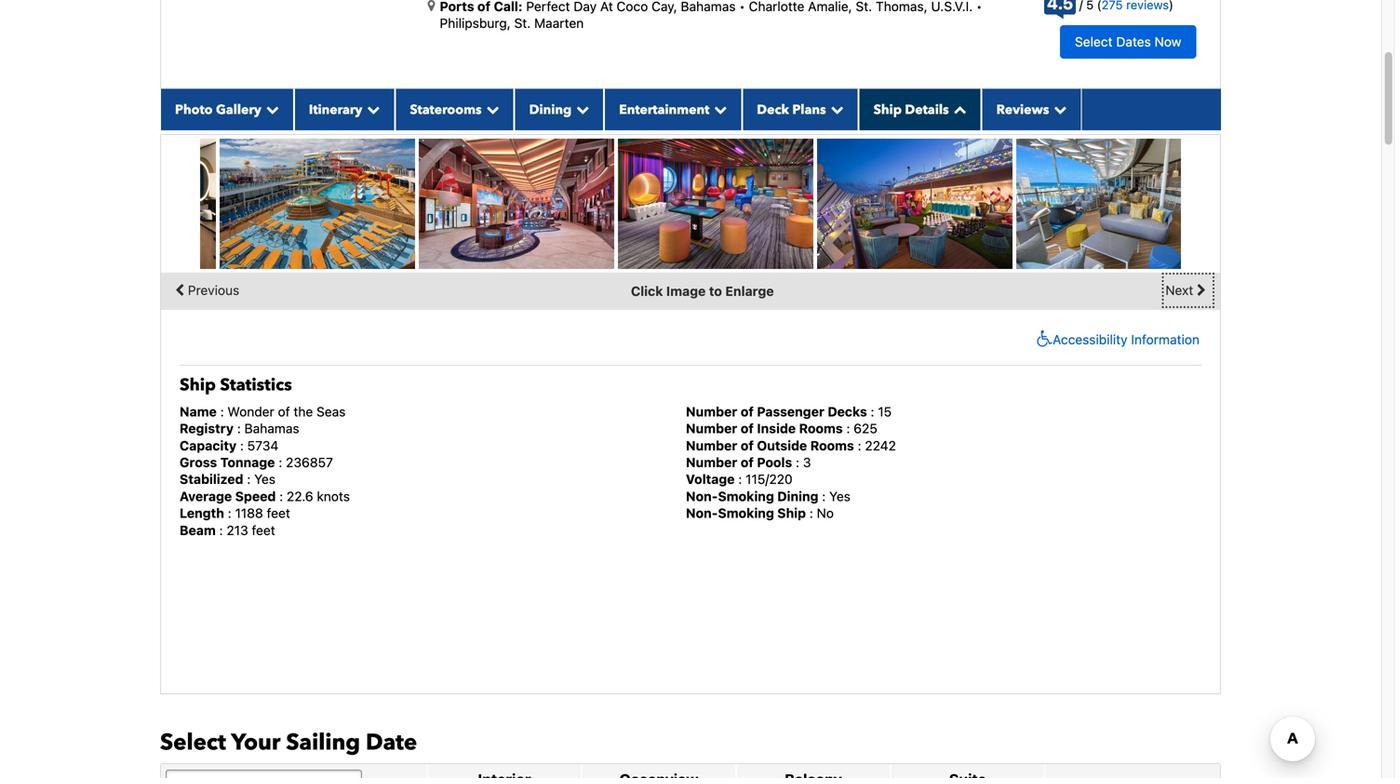 Task type: locate. For each thing, give the bounding box(es) containing it.
rooms down the decks
[[799, 421, 843, 436]]

1 vertical spatial smoking
[[718, 506, 774, 521]]

rooms up 3
[[811, 438, 854, 453]]

625
[[854, 421, 878, 436]]

:
[[220, 404, 224, 419], [871, 404, 875, 419], [237, 421, 241, 436], [847, 421, 850, 436], [240, 438, 244, 453], [858, 438, 862, 453], [279, 455, 282, 470], [796, 455, 800, 470], [247, 472, 251, 487], [738, 472, 742, 487], [279, 489, 283, 504], [822, 489, 826, 504], [228, 506, 232, 521], [810, 506, 813, 521], [219, 522, 223, 538]]

previous link
[[170, 276, 239, 304]]

1 vertical spatial ship
[[180, 374, 216, 396]]

1 horizontal spatial yes
[[829, 489, 851, 504]]

2 horizontal spatial chevron down image
[[826, 103, 844, 116]]

: up the no
[[822, 489, 826, 504]]

deck
[[757, 101, 789, 119]]

chevron down image inside "itinerary" dropdown button
[[362, 103, 380, 116]]

feet down 1188
[[252, 522, 275, 538]]

non-
[[686, 489, 718, 504], [686, 506, 718, 521]]

ship up the name
[[180, 374, 216, 396]]

philipsburg,
[[440, 16, 511, 31]]

of left the
[[278, 404, 290, 419]]

st.
[[514, 16, 531, 31]]

1 chevron down image from the left
[[362, 103, 380, 116]]

chevron down image inside dining "dropdown button"
[[572, 103, 589, 116]]

2 horizontal spatial ship
[[874, 101, 902, 119]]

ship for statistics
[[180, 374, 216, 396]]

enlarge
[[725, 283, 774, 299]]

dining
[[529, 101, 572, 119], [778, 489, 819, 504]]

photo gallery button
[[160, 89, 294, 130]]

chevron down image inside deck plans "dropdown button"
[[826, 103, 844, 116]]

select left your
[[160, 727, 226, 758]]

1 non- from the top
[[686, 489, 718, 504]]

0 vertical spatial smoking
[[718, 489, 774, 504]]

of left the pools
[[741, 455, 754, 470]]

photo gallery
[[175, 101, 261, 119]]

number
[[686, 404, 738, 419], [686, 421, 738, 436], [686, 438, 738, 453], [686, 455, 738, 470]]

3
[[803, 455, 811, 470]]

2 non- from the top
[[686, 506, 718, 521]]

entertainment button
[[604, 89, 742, 130]]

next link
[[1166, 276, 1211, 304]]

ship inside dropdown button
[[874, 101, 902, 119]]

0 vertical spatial ship
[[874, 101, 902, 119]]

chevron left image
[[175, 276, 184, 304]]

suite sun deck image
[[1017, 139, 1212, 269]]

select
[[1075, 34, 1113, 49], [160, 727, 226, 758]]

0 vertical spatial yes
[[254, 472, 276, 487]]

dining down "maarten"
[[529, 101, 572, 119]]

dining inside "dropdown button"
[[529, 101, 572, 119]]

bahamas
[[244, 421, 299, 436]]

4 chevron down image from the left
[[1049, 103, 1067, 116]]

dates
[[1116, 34, 1151, 49]]

: up tonnage
[[240, 438, 244, 453]]

chevron down image
[[261, 103, 279, 116], [572, 103, 589, 116], [710, 103, 727, 116], [1049, 103, 1067, 116]]

photo
[[175, 101, 213, 119]]

chevron down image
[[362, 103, 380, 116], [482, 103, 500, 116], [826, 103, 844, 116]]

select for select          dates now
[[1075, 34, 1113, 49]]

chevron down image inside 'staterooms' dropdown button
[[482, 103, 500, 116]]

smoking
[[718, 489, 774, 504], [718, 506, 774, 521]]

: down wonder
[[237, 421, 241, 436]]

1 vertical spatial select
[[160, 727, 226, 758]]

0 horizontal spatial chevron down image
[[362, 103, 380, 116]]

chevron down image left dining "dropdown button"
[[482, 103, 500, 116]]

select for select your sailing date
[[160, 727, 226, 758]]

select left dates
[[1075, 34, 1113, 49]]

1 number from the top
[[686, 404, 738, 419]]

0 horizontal spatial ship
[[180, 374, 216, 396]]

chevron down image inside 'reviews' dropdown button
[[1049, 103, 1067, 116]]

0 horizontal spatial dining
[[529, 101, 572, 119]]

average
[[180, 489, 232, 504]]

1 horizontal spatial dining
[[778, 489, 819, 504]]

dining button
[[514, 89, 604, 130]]

0 vertical spatial rooms
[[799, 421, 843, 436]]

date
[[366, 727, 417, 758]]

voltage
[[686, 472, 735, 487]]

1 horizontal spatial chevron down image
[[482, 103, 500, 116]]

chevron down image right deck
[[826, 103, 844, 116]]

chevron down image for staterooms
[[482, 103, 500, 116]]

map marker image
[[428, 0, 435, 12]]

1 chevron down image from the left
[[261, 103, 279, 116]]

3 chevron down image from the left
[[710, 103, 727, 116]]

pools
[[757, 455, 792, 470]]

accessibility information
[[1053, 332, 1200, 347]]

chevron down image left staterooms
[[362, 103, 380, 116]]

rooms
[[799, 421, 843, 436], [811, 438, 854, 453]]

ship left details
[[874, 101, 902, 119]]

chevron down image for itinerary
[[362, 103, 380, 116]]

accessibility
[[1053, 332, 1128, 347]]

2242
[[865, 438, 896, 453]]

0 horizontal spatial yes
[[254, 472, 276, 487]]

chevron down image for photo gallery
[[261, 103, 279, 116]]

speed
[[235, 489, 276, 504]]

dining up the no
[[778, 489, 819, 504]]

yes up speed
[[254, 472, 276, 487]]

yes
[[254, 472, 276, 487], [829, 489, 851, 504]]

0 vertical spatial non-
[[686, 489, 718, 504]]

dining inside number of passenger decks : 15 number of inside rooms : 625 number of outside rooms : 2242 number of pools : 3 voltage : 115/220 non-smoking dining : yes non-smoking ship : no
[[778, 489, 819, 504]]

photo gallery image thumbnails navigation
[[161, 273, 1220, 310]]

yes inside ship statistics name : wonder of the seas registry : bahamas capacity : 5734 gross tonnage : 236857 stabilized : yes average speed : 22.6 knots length : 1188 feet beam : 213 feet
[[254, 472, 276, 487]]

gross
[[180, 455, 217, 470]]

1 horizontal spatial ship
[[778, 506, 806, 521]]

1 vertical spatial dining
[[778, 489, 819, 504]]

ship inside ship statistics name : wonder of the seas registry : bahamas capacity : 5734 gross tonnage : 236857 stabilized : yes average speed : 22.6 knots length : 1188 feet beam : 213 feet
[[180, 374, 216, 396]]

chevron down image inside entertainment dropdown button
[[710, 103, 727, 116]]

: up "213"
[[228, 506, 232, 521]]

chevron down image for dining
[[572, 103, 589, 116]]

feet down 22.6
[[267, 506, 290, 521]]

reviews button
[[982, 89, 1082, 130]]

0 vertical spatial select
[[1075, 34, 1113, 49]]

2 chevron down image from the left
[[572, 103, 589, 116]]

1 vertical spatial yes
[[829, 489, 851, 504]]

of inside ship statistics name : wonder of the seas registry : bahamas capacity : 5734 gross tonnage : 236857 stabilized : yes average speed : 22.6 knots length : 1188 feet beam : 213 feet
[[278, 404, 290, 419]]

of
[[278, 404, 290, 419], [741, 404, 754, 419], [741, 421, 754, 436], [741, 438, 754, 453], [741, 455, 754, 470]]

3 chevron down image from the left
[[826, 103, 844, 116]]

outside
[[757, 438, 807, 453]]

2 chevron down image from the left
[[482, 103, 500, 116]]

1 horizontal spatial select
[[1075, 34, 1113, 49]]

ship statistics name : wonder of the seas registry : bahamas capacity : 5734 gross tonnage : 236857 stabilized : yes average speed : 22.6 knots length : 1188 feet beam : 213 feet
[[180, 374, 350, 538]]

capacity
[[180, 438, 237, 453]]

next
[[1166, 282, 1197, 298]]

previous
[[184, 282, 239, 298]]

select          dates now
[[1075, 34, 1182, 49]]

wheelchair image
[[1032, 330, 1053, 348]]

feet
[[267, 506, 290, 521], [252, 522, 275, 538]]

wonder
[[228, 404, 274, 419]]

staterooms
[[410, 101, 482, 119]]

0 horizontal spatial select
[[160, 727, 226, 758]]

itinerary button
[[294, 89, 395, 130]]

ship for details
[[874, 101, 902, 119]]

1 vertical spatial non-
[[686, 506, 718, 521]]

ship left the no
[[778, 506, 806, 521]]

your
[[231, 727, 281, 758]]

2 vertical spatial ship
[[778, 506, 806, 521]]

213
[[227, 522, 248, 538]]

0 vertical spatial dining
[[529, 101, 572, 119]]

deck plans button
[[742, 89, 859, 130]]

yes up the no
[[829, 489, 851, 504]]

chevron down image inside photo gallery dropdown button
[[261, 103, 279, 116]]

yes inside number of passenger decks : 15 number of inside rooms : 625 number of outside rooms : 2242 number of pools : 3 voltage : 115/220 non-smoking dining : yes non-smoking ship : no
[[829, 489, 851, 504]]

no
[[817, 506, 834, 521]]

passenger
[[757, 404, 825, 419]]

plans
[[792, 101, 826, 119]]

pool image
[[220, 139, 415, 269]]

ship
[[874, 101, 902, 119], [180, 374, 216, 396], [778, 506, 806, 521]]



Task type: vqa. For each thing, say whether or not it's contained in the screenshot.


Task type: describe. For each thing, give the bounding box(es) containing it.
beam
[[180, 522, 216, 538]]

: down 625
[[858, 438, 862, 453]]

236857
[[286, 455, 333, 470]]

: left 15
[[871, 404, 875, 419]]

1 smoking from the top
[[718, 489, 774, 504]]

deck plans
[[757, 101, 826, 119]]

115/220
[[746, 472, 793, 487]]

seas
[[317, 404, 346, 419]]

decks
[[828, 404, 867, 419]]

stabilized
[[180, 472, 243, 487]]

royal promenade image
[[419, 139, 614, 269]]

ship details button
[[859, 89, 982, 130]]

image
[[666, 283, 706, 299]]

: down 5734
[[279, 455, 282, 470]]

suite image
[[20, 139, 216, 269]]

3 number from the top
[[686, 438, 738, 453]]

now
[[1155, 34, 1182, 49]]

: left the no
[[810, 506, 813, 521]]

staterooms button
[[395, 89, 514, 130]]

details
[[905, 101, 949, 119]]

gallery
[[216, 101, 261, 119]]

: left "213"
[[219, 522, 223, 538]]

philipsburg, st. maarten
[[440, 16, 584, 31]]

: left 3
[[796, 455, 800, 470]]

2 smoking from the top
[[718, 506, 774, 521]]

select your sailing date
[[160, 727, 417, 758]]

name
[[180, 404, 217, 419]]

15
[[878, 404, 892, 419]]

select          dates now link
[[1060, 25, 1197, 59]]

1 vertical spatial feet
[[252, 522, 275, 538]]

22.6
[[287, 489, 313, 504]]

5734
[[247, 438, 279, 453]]

length
[[180, 506, 224, 521]]

sailing
[[286, 727, 360, 758]]

chevron right image
[[1197, 276, 1206, 304]]

social 100 image
[[618, 139, 814, 269]]

tonnage
[[220, 455, 275, 470]]

ship details
[[874, 101, 949, 119]]

reviews
[[997, 101, 1049, 119]]

information
[[1131, 332, 1200, 347]]

0 vertical spatial feet
[[267, 506, 290, 521]]

ship inside number of passenger decks : 15 number of inside rooms : 625 number of outside rooms : 2242 number of pools : 3 voltage : 115/220 non-smoking dining : yes non-smoking ship : no
[[778, 506, 806, 521]]

number of passenger decks : 15 number of inside rooms : 625 number of outside rooms : 2242 number of pools : 3 voltage : 115/220 non-smoking dining : yes non-smoking ship : no
[[686, 404, 896, 521]]

: up registry
[[220, 404, 224, 419]]

click
[[631, 283, 663, 299]]

chevron up image
[[949, 103, 967, 116]]

chevron down image for entertainment
[[710, 103, 727, 116]]

: down the decks
[[847, 421, 850, 436]]

of left inside
[[741, 421, 754, 436]]

registry
[[180, 421, 234, 436]]

statistics
[[220, 374, 292, 396]]

1 vertical spatial rooms
[[811, 438, 854, 453]]

entertainment
[[619, 101, 710, 119]]

maarten
[[534, 16, 584, 31]]

2 number from the top
[[686, 421, 738, 436]]

social 100 patio image
[[817, 139, 1013, 269]]

click image to enlarge
[[631, 283, 774, 299]]

accessibility information link
[[1032, 330, 1200, 348]]

to
[[709, 283, 722, 299]]

chevron down image for deck plans
[[826, 103, 844, 116]]

1188
[[235, 506, 263, 521]]

: down tonnage
[[247, 472, 251, 487]]

inside
[[757, 421, 796, 436]]

of left outside
[[741, 438, 754, 453]]

knots
[[317, 489, 350, 504]]

the
[[294, 404, 313, 419]]

: left 22.6
[[279, 489, 283, 504]]

select your sailing date main content
[[19, 0, 1231, 778]]

: left 115/220 on the bottom of page
[[738, 472, 742, 487]]

chevron down image for reviews
[[1049, 103, 1067, 116]]

itinerary
[[309, 101, 362, 119]]

4 number from the top
[[686, 455, 738, 470]]

of left the passenger
[[741, 404, 754, 419]]



